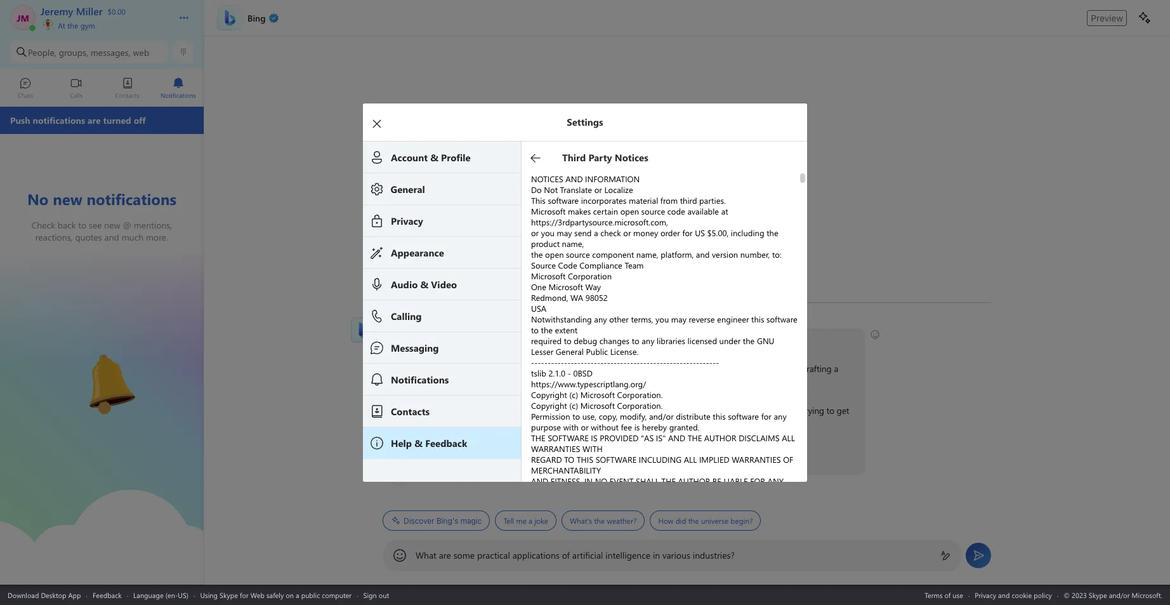 Task type: vqa. For each thing, say whether or not it's contained in the screenshot.
What's the weather?
yes



Task type: locate. For each thing, give the bounding box(es) containing it.
0 vertical spatial of
[[455, 363, 462, 375]]

i right can
[[490, 335, 492, 347]]

i'm right 'so'
[[470, 404, 481, 416]]

groups,
[[59, 46, 88, 58], [483, 376, 511, 389]]

1 horizontal spatial just
[[786, 404, 800, 416]]

bell
[[64, 349, 80, 362]]

don't
[[690, 404, 710, 416]]

2 want from the left
[[584, 446, 603, 458]]

if
[[390, 446, 395, 458]]

1 horizontal spatial type
[[484, 446, 500, 458]]

web
[[251, 590, 265, 600]]

Type a message text field
[[416, 549, 931, 561]]

various
[[663, 549, 691, 561]]

safely
[[267, 590, 284, 600]]

of up kids.
[[455, 363, 462, 375]]

any
[[420, 363, 433, 375]]

of left the 'use'
[[945, 590, 951, 600]]

0 vertical spatial groups,
[[59, 46, 88, 58]]

1 horizontal spatial how
[[659, 516, 674, 526]]

remember
[[513, 376, 553, 389]]

1 vertical spatial how
[[659, 516, 674, 526]]

with
[[614, 376, 630, 389]]

language (en-us) link
[[133, 590, 189, 600]]

privacy
[[975, 590, 997, 600]]

1 horizontal spatial for
[[411, 376, 422, 389]]

app
[[68, 590, 81, 600]]

0 horizontal spatial for
[[240, 590, 249, 600]]

0 horizontal spatial the
[[67, 20, 78, 30]]

feedback link
[[93, 590, 122, 600]]

i'm left an
[[390, 404, 401, 416]]

1 vertical spatial for
[[411, 376, 422, 389]]

2 horizontal spatial you
[[568, 446, 582, 458]]

using skype for web safely on a public computer link
[[200, 590, 352, 600]]

did
[[676, 516, 687, 526]]

0 horizontal spatial get
[[713, 404, 725, 416]]

ask me any type of question, like finding vegan restaurants in cambridge, itinerary for your trip to europe or drafting a story for curious kids. in groups, remember to mention me with @bing. i'm an ai preview, so i'm still learning. sometimes i might say something weird. don't get mad at me, i'm just trying to get better! if you want to start over, type
[[390, 363, 852, 458]]

0 horizontal spatial in
[[615, 363, 622, 375]]

i
[[490, 335, 492, 347], [578, 404, 580, 416]]

1 horizontal spatial in
[[653, 549, 660, 561]]

type up curious on the left bottom
[[436, 363, 452, 375]]

for left "web"
[[240, 590, 249, 600]]

1 horizontal spatial i
[[578, 404, 580, 416]]

your
[[717, 363, 735, 375]]

1 horizontal spatial i'm
[[470, 404, 481, 416]]

1 vertical spatial i
[[578, 404, 580, 416]]

cookie
[[1012, 590, 1032, 600]]

am
[[418, 317, 429, 327]]

the right at
[[67, 20, 78, 30]]

.
[[539, 446, 541, 458]]

groups, down at the gym
[[59, 46, 88, 58]]

@bing.
[[632, 376, 660, 389]]

how right !
[[455, 335, 472, 347]]

how inside button
[[659, 516, 674, 526]]

on
[[286, 590, 294, 600]]

to down vegan
[[555, 376, 563, 389]]

i left might on the bottom
[[578, 404, 580, 416]]

1 vertical spatial in
[[653, 549, 660, 561]]

tab list
[[0, 72, 204, 107]]

get right trying
[[837, 404, 850, 416]]

1 i'm from the left
[[390, 404, 401, 416]]

1 horizontal spatial groups,
[[483, 376, 511, 389]]

groups, down like
[[483, 376, 511, 389]]

sign out
[[363, 590, 389, 600]]

2 i'm from the left
[[470, 404, 481, 416]]

ask
[[390, 363, 403, 375]]

you
[[513, 335, 527, 347], [397, 446, 411, 458], [568, 446, 582, 458]]

1 want from the left
[[413, 446, 432, 458]]

story
[[390, 376, 409, 389]]

weather?
[[607, 516, 637, 526]]

get left mad
[[713, 404, 725, 416]]

what's
[[570, 516, 592, 526]]

0 horizontal spatial you
[[397, 446, 411, 458]]

curious
[[424, 376, 452, 389]]

want left give
[[584, 446, 603, 458]]

what
[[416, 549, 437, 561]]

0 vertical spatial just
[[786, 404, 800, 416]]

0 horizontal spatial groups,
[[59, 46, 88, 58]]

public
[[301, 590, 320, 600]]

terms of use
[[925, 590, 964, 600]]

2 horizontal spatial the
[[689, 516, 699, 526]]

desktop
[[41, 590, 66, 600]]

just
[[786, 404, 800, 416], [686, 446, 700, 458]]

1 vertical spatial groups,
[[483, 376, 511, 389]]

magic
[[461, 516, 482, 525]]

i'm right me,
[[772, 404, 784, 416]]

policy
[[1034, 590, 1053, 600]]

1 horizontal spatial get
[[837, 404, 850, 416]]

to right trip
[[752, 363, 760, 375]]

0 vertical spatial in
[[615, 363, 622, 375]]

0 horizontal spatial want
[[413, 446, 432, 458]]

1 get from the left
[[713, 404, 725, 416]]

the for at
[[67, 20, 78, 30]]

privacy and cookie policy link
[[975, 590, 1053, 600]]

newtopic . and if you want to give me feedback, just report a concern.
[[503, 446, 769, 458]]

us)
[[178, 590, 189, 600]]

2 horizontal spatial for
[[704, 363, 715, 375]]

3 i'm from the left
[[772, 404, 784, 416]]

1 horizontal spatial the
[[594, 516, 605, 526]]

how
[[455, 335, 472, 347], [659, 516, 674, 526]]

2 horizontal spatial of
[[945, 590, 951, 600]]

in left various
[[653, 549, 660, 561]]

how left the did on the bottom right
[[659, 516, 674, 526]]

what's the weather?
[[570, 516, 637, 526]]

people, groups, messages, web button
[[10, 41, 168, 63]]

download desktop app link
[[8, 590, 81, 600]]

just left trying
[[786, 404, 800, 416]]

hey, this is bing ! how can i help you today?
[[390, 335, 557, 347]]

wednesday, november 8, 2023 heading
[[383, 288, 992, 310]]

a inside button
[[529, 516, 533, 526]]

2 horizontal spatial i'm
[[772, 404, 784, 416]]

for right story
[[411, 376, 422, 389]]

0 horizontal spatial of
[[455, 363, 462, 375]]

me
[[406, 363, 418, 375], [600, 376, 612, 389], [633, 446, 645, 458], [516, 516, 527, 526]]

a left joke at the left of the page
[[529, 516, 533, 526]]

i'm
[[390, 404, 401, 416], [470, 404, 481, 416], [772, 404, 784, 416]]

concern.
[[735, 446, 767, 458]]

0 vertical spatial how
[[455, 335, 472, 347]]

question,
[[465, 363, 500, 375]]

learning.
[[499, 404, 531, 416]]

1 vertical spatial of
[[562, 549, 570, 561]]

2 vertical spatial for
[[240, 590, 249, 600]]

practical
[[477, 549, 510, 561]]

of left the artificial
[[562, 549, 570, 561]]

hey,
[[390, 335, 406, 347]]

0 horizontal spatial i'm
[[390, 404, 401, 416]]

kids.
[[454, 376, 471, 389]]

just inside ask me any type of question, like finding vegan restaurants in cambridge, itinerary for your trip to europe or drafting a story for curious kids. in groups, remember to mention me with @bing. i'm an ai preview, so i'm still learning. sometimes i might say something weird. don't get mad at me, i'm just trying to get better! if you want to start over, type
[[786, 404, 800, 416]]

want
[[413, 446, 432, 458], [584, 446, 603, 458]]

the
[[67, 20, 78, 30], [594, 516, 605, 526], [689, 516, 699, 526]]

you right if at the bottom left
[[397, 446, 411, 458]]

you right if
[[568, 446, 582, 458]]

me right "tell"
[[516, 516, 527, 526]]

preview,
[[426, 404, 456, 416]]

the right the did on the bottom right
[[689, 516, 699, 526]]

1 horizontal spatial want
[[584, 446, 603, 458]]

a right drafting
[[834, 363, 839, 375]]

in up with
[[615, 363, 622, 375]]

type right over,
[[484, 446, 500, 458]]

to left start
[[434, 446, 442, 458]]

for left your
[[704, 363, 715, 375]]

universe
[[701, 516, 729, 526]]

groups, inside ask me any type of question, like finding vegan restaurants in cambridge, itinerary for your trip to europe or drafting a story for curious kids. in groups, remember to mention me with @bing. i'm an ai preview, so i'm still learning. sometimes i might say something weird. don't get mad at me, i'm just trying to get better! if you want to start over, type
[[483, 376, 511, 389]]

what are some practical applications of artificial intelligence in various industries?
[[416, 549, 735, 561]]

in
[[615, 363, 622, 375], [653, 549, 660, 561]]

third party notices dialog
[[363, 103, 827, 605]]

a
[[834, 363, 839, 375], [728, 446, 733, 458], [529, 516, 533, 526], [296, 590, 299, 600]]

terms
[[925, 590, 943, 600]]

an
[[404, 404, 413, 416]]

applications
[[513, 549, 560, 561]]

0 horizontal spatial how
[[455, 335, 472, 347]]

0 horizontal spatial just
[[686, 446, 700, 458]]

0 horizontal spatial type
[[436, 363, 452, 375]]

type
[[436, 363, 452, 375], [484, 446, 500, 458]]

what's the weather? button
[[562, 510, 645, 531]]

9:24
[[402, 317, 416, 327]]

0 vertical spatial i
[[490, 335, 492, 347]]

you right help
[[513, 335, 527, 347]]

want left start
[[413, 446, 432, 458]]

the right what's at the bottom of the page
[[594, 516, 605, 526]]

feedback
[[93, 590, 122, 600]]

better!
[[390, 418, 415, 430]]

1 horizontal spatial of
[[562, 549, 570, 561]]

discover bing's magic
[[404, 516, 482, 525]]

get
[[713, 404, 725, 416], [837, 404, 850, 416]]

trying
[[802, 404, 825, 416]]

just left report
[[686, 446, 700, 458]]

0 vertical spatial for
[[704, 363, 715, 375]]



Task type: describe. For each thing, give the bounding box(es) containing it.
ai
[[415, 404, 423, 416]]

today?
[[530, 335, 555, 347]]

finding
[[517, 363, 544, 375]]

at
[[747, 404, 754, 416]]

mad
[[727, 404, 744, 416]]

is
[[424, 335, 430, 347]]

to right trying
[[827, 404, 835, 416]]

how did the universe begin? button
[[650, 510, 761, 531]]

feedback,
[[648, 446, 684, 458]]

europe
[[762, 363, 789, 375]]

2 vertical spatial of
[[945, 590, 951, 600]]

preview
[[1091, 12, 1124, 23]]

using
[[200, 590, 218, 600]]

this
[[408, 335, 422, 347]]

in inside ask me any type of question, like finding vegan restaurants in cambridge, itinerary for your trip to europe or drafting a story for curious kids. in groups, remember to mention me with @bing. i'm an ai preview, so i'm still learning. sometimes i might say something weird. don't get mad at me, i'm just trying to get better! if you want to start over, type
[[615, 363, 622, 375]]

bing,
[[383, 317, 399, 327]]

joke
[[535, 516, 548, 526]]

download desktop app
[[8, 590, 81, 600]]

bing's
[[437, 516, 459, 525]]

like
[[502, 363, 515, 375]]

me left any
[[406, 363, 418, 375]]

0 vertical spatial type
[[436, 363, 452, 375]]

gym
[[80, 20, 95, 30]]

start
[[444, 446, 461, 458]]

(openhands)
[[771, 446, 818, 458]]

me left with
[[600, 376, 612, 389]]

at
[[58, 20, 65, 30]]

or
[[791, 363, 799, 375]]

2 get from the left
[[837, 404, 850, 416]]

people,
[[28, 46, 56, 58]]

cambridge,
[[625, 363, 669, 375]]

at the gym button
[[41, 18, 166, 30]]

give
[[615, 446, 631, 458]]

want inside ask me any type of question, like finding vegan restaurants in cambridge, itinerary for your trip to europe or drafting a story for curious kids. in groups, remember to mention me with @bing. i'm an ai preview, so i'm still learning. sometimes i might say something weird. don't get mad at me, i'm just trying to get better! if you want to start over, type
[[413, 446, 432, 458]]

some
[[454, 549, 475, 561]]

can
[[474, 335, 488, 347]]

groups, inside button
[[59, 46, 88, 58]]

say
[[608, 404, 620, 416]]

trip
[[737, 363, 750, 375]]

(smileeyes)
[[558, 334, 600, 346]]

in
[[473, 376, 480, 389]]

a right on
[[296, 590, 299, 600]]

intelligence
[[606, 549, 651, 561]]

out
[[379, 590, 389, 600]]

vegan
[[546, 363, 569, 375]]

tell me a joke
[[504, 516, 548, 526]]

me right give
[[633, 446, 645, 458]]

language
[[133, 590, 164, 600]]

discover
[[404, 516, 435, 525]]

1 vertical spatial type
[[484, 446, 500, 458]]

me inside tell me a joke button
[[516, 516, 527, 526]]

a inside ask me any type of question, like finding vegan restaurants in cambridge, itinerary for your trip to europe or drafting a story for curious kids. in groups, remember to mention me with @bing. i'm an ai preview, so i'm still learning. sometimes i might say something weird. don't get mad at me, i'm just trying to get better! if you want to start over, type
[[834, 363, 839, 375]]

web
[[133, 46, 149, 58]]

sometimes
[[534, 404, 576, 416]]

language (en-us)
[[133, 590, 189, 600]]

something
[[622, 404, 663, 416]]

sign
[[363, 590, 377, 600]]

and
[[999, 590, 1010, 600]]

at the gym
[[56, 20, 95, 30]]

i inside ask me any type of question, like finding vegan restaurants in cambridge, itinerary for your trip to europe or drafting a story for curious kids. in groups, remember to mention me with @bing. i'm an ai preview, so i'm still learning. sometimes i might say something weird. don't get mad at me, i'm just trying to get better! if you want to start over, type
[[578, 404, 580, 416]]

people, groups, messages, web
[[28, 46, 149, 58]]

report
[[702, 446, 726, 458]]

a right report
[[728, 446, 733, 458]]

itinerary
[[671, 363, 702, 375]]

if
[[561, 446, 565, 458]]

privacy and cookie policy
[[975, 590, 1053, 600]]

download
[[8, 590, 39, 600]]

0 horizontal spatial i
[[490, 335, 492, 347]]

restaurants
[[571, 363, 613, 375]]

the for what's
[[594, 516, 605, 526]]

1 horizontal spatial you
[[513, 335, 527, 347]]

how did the universe begin?
[[659, 516, 753, 526]]

of inside ask me any type of question, like finding vegan restaurants in cambridge, itinerary for your trip to europe or drafting a story for curious kids. in groups, remember to mention me with @bing. i'm an ai preview, so i'm still learning. sometimes i might say something weird. don't get mad at me, i'm just trying to get better! if you want to start over, type
[[455, 363, 462, 375]]

to left give
[[605, 446, 613, 458]]

terms of use link
[[925, 590, 964, 600]]

bing
[[432, 335, 450, 347]]

industries?
[[693, 549, 735, 561]]

so
[[459, 404, 467, 416]]

bing, 9:24 am
[[383, 317, 429, 327]]

you inside ask me any type of question, like finding vegan restaurants in cambridge, itinerary for your trip to europe or drafting a story for curious kids. in groups, remember to mention me with @bing. i'm an ai preview, so i'm still learning. sometimes i might say something weird. don't get mad at me, i'm just trying to get better! if you want to start over, type
[[397, 446, 411, 458]]

tell me a joke button
[[495, 510, 557, 531]]

and
[[543, 446, 558, 458]]

1 vertical spatial just
[[686, 446, 700, 458]]

might
[[583, 404, 605, 416]]

sign out link
[[363, 590, 389, 600]]

weird.
[[665, 404, 688, 416]]

begin?
[[731, 516, 753, 526]]

me,
[[756, 404, 770, 416]]



